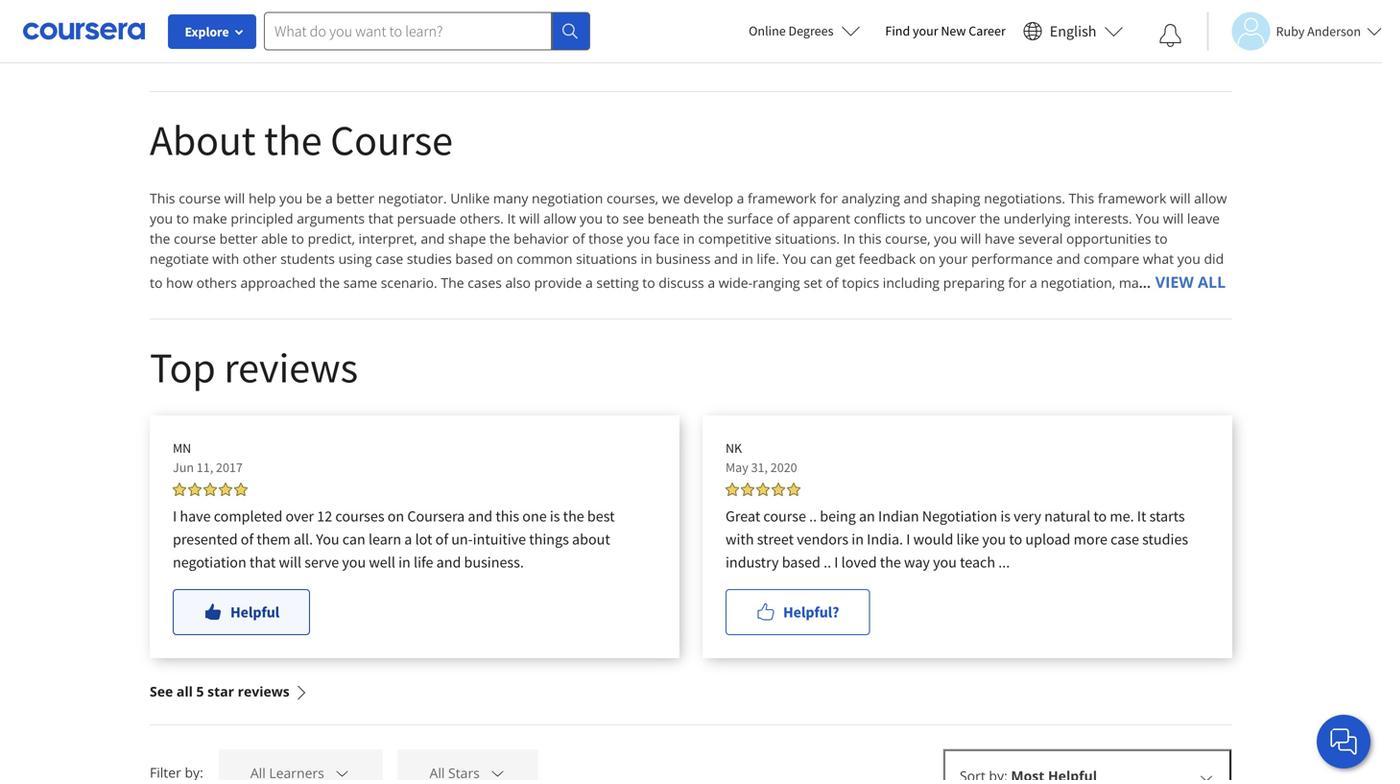 Task type: describe. For each thing, give the bounding box(es) containing it.
0 vertical spatial ..
[[809, 507, 817, 526]]

you right like
[[982, 530, 1006, 549]]

surface
[[727, 209, 773, 227]]

did
[[1204, 250, 1224, 268]]

opportunities
[[1066, 229, 1151, 248]]

0 vertical spatial allow
[[1194, 189, 1227, 207]]

you up those
[[580, 209, 603, 227]]

ruby anderson button
[[1207, 12, 1382, 50]]

star
[[207, 682, 234, 701]]

negotiation inside this course will help you be a better negotiator. unlike many negotiation courses, we develop a framework for analyzing and shaping negotiations. this framework will allow you to make principled arguments that persuade others. it will allow you to see beneath the surface of apparent conflicts to uncover the underlying interests. you will leave the course better able to predict, interpret, and shape the behavior of those you face in competitive situations.  in this course, you will have several opportunities to negotiate with other students using case studies based on common situations in business and in life. you can get feedback on your performance and compare what you did to how others approached the same scenario. the cases also provide a setting to discuss a wide-ranging set of topics including preparing for a negotiation, ma ... view all
[[532, 189, 603, 207]]

i have completed over 12 courses on coursera and this one is the best presented of them all. you can learn a lot of un-intuitive things about negotiation that will serve you well in life and business.
[[173, 507, 615, 572]]

shaping
[[931, 189, 980, 207]]

will down uncover
[[961, 229, 981, 248]]

and right life at the left of the page
[[436, 553, 461, 572]]

same
[[343, 274, 377, 292]]

the inside i have completed over 12 courses on coursera and this one is the best presented of them all. you can learn a lot of un-intuitive things about negotiation that will serve you well in life and business.
[[563, 507, 584, 526]]

scenario.
[[381, 274, 437, 292]]

2 horizontal spatial i
[[906, 530, 910, 549]]

also
[[505, 274, 531, 292]]

you inside i have completed over 12 courses on coursera and this one is the best presented of them all. you can learn a lot of un-intuitive things about negotiation that will serve you well in life and business.
[[316, 530, 339, 549]]

street
[[757, 530, 794, 549]]

the up "negotiate"
[[150, 229, 170, 248]]

upload
[[1025, 530, 1071, 549]]

your inside this course will help you be a better negotiator. unlike many negotiation courses, we develop a framework for analyzing and shaping negotiations. this framework will allow you to make principled arguments that persuade others. it will allow you to see beneath the surface of apparent conflicts to uncover the underlying interests. you will leave the course better able to predict, interpret, and shape the behavior of those you face in competitive situations.  in this course, you will have several opportunities to negotiate with other students using case studies based on common situations in business and in life. you can get feedback on your performance and compare what you did to how others approached the same scenario. the cases also provide a setting to discuss a wide-ranging set of topics including preparing for a negotiation, ma ... view all
[[939, 250, 968, 268]]

feedback
[[859, 250, 916, 268]]

filled star image down 2017
[[219, 483, 232, 496]]

industry
[[726, 553, 779, 572]]

i inside i have completed over 12 courses on coursera and this one is the best presented of them all. you can learn a lot of un-intuitive things about negotiation that will serve you well in life and business.
[[173, 507, 177, 526]]

and up un-
[[468, 507, 492, 526]]

negotiate
[[150, 250, 209, 268]]

ruby
[[1276, 23, 1305, 40]]

business
[[656, 250, 711, 268]]

1 this from the left
[[150, 189, 175, 207]]

see all 5 star reviews button
[[150, 658, 309, 725]]

be
[[306, 189, 322, 207]]

1 vertical spatial for
[[1008, 274, 1026, 292]]

chat with us image
[[1328, 727, 1359, 757]]

them
[[257, 530, 290, 549]]

being
[[820, 507, 856, 526]]

develop
[[683, 189, 733, 207]]

4,686 ratings
[[277, 45, 358, 63]]

0 horizontal spatial allow
[[543, 209, 576, 227]]

2 framework from the left
[[1098, 189, 1166, 207]]

cases
[[468, 274, 502, 292]]

starts
[[1149, 507, 1185, 526]]

face
[[654, 229, 680, 248]]

and up negotiation,
[[1056, 250, 1080, 268]]

will up leave
[[1170, 189, 1191, 207]]

11,
[[197, 459, 213, 476]]

of right the lot
[[435, 530, 448, 549]]

in left business
[[641, 250, 652, 268]]

will up behavior
[[519, 209, 540, 227]]

chevron down image
[[1198, 769, 1215, 780]]

to down very
[[1009, 530, 1022, 549]]

including
[[883, 274, 940, 292]]

12
[[317, 507, 332, 526]]

... inside this course will help you be a better negotiator. unlike many negotiation courses, we develop a framework for analyzing and shaping negotiations. this framework will allow you to make principled arguments that persuade others. it will allow you to see beneath the surface of apparent conflicts to uncover the underlying interests. you will leave the course better able to predict, interpret, and shape the behavior of those you face in competitive situations.  in this course, you will have several opportunities to negotiate with other students using case studies based on common situations in business and in life. you can get feedback on your performance and compare what you did to how others approached the same scenario. the cases also provide a setting to discuss a wide-ranging set of topics including preparing for a negotiation, ma ... view all
[[1139, 273, 1151, 292]]

can inside i have completed over 12 courses on coursera and this one is the best presented of them all. you can learn a lot of un-intuitive things about negotiation that will serve you well in life and business.
[[342, 530, 365, 549]]

all
[[176, 682, 193, 701]]

see
[[150, 682, 173, 701]]

helpful
[[230, 603, 279, 622]]

more
[[1074, 530, 1107, 549]]

the down develop
[[703, 209, 724, 227]]

to left 'make'
[[176, 209, 189, 227]]

1 vertical spatial ..
[[824, 553, 831, 572]]

to right setting
[[642, 274, 655, 292]]

a left setting
[[585, 274, 593, 292]]

way
[[904, 553, 930, 572]]

great course .. being an indian negotiation is very natural to me. it starts with street vendors in india. i would like you to upload more case studies industry based .. i loved the way you teach ...
[[726, 507, 1188, 572]]

in up business
[[683, 229, 695, 248]]

may
[[726, 459, 748, 476]]

to up course,
[[909, 209, 922, 227]]

an
[[859, 507, 875, 526]]

would
[[913, 530, 953, 549]]

what
[[1143, 250, 1174, 268]]

unlike
[[450, 189, 490, 207]]

and down persuade
[[421, 229, 445, 248]]

a up surface
[[737, 189, 744, 207]]

0 vertical spatial reviews
[[224, 341, 358, 394]]

will left leave
[[1163, 209, 1184, 227]]

1 vertical spatial course
[[174, 229, 216, 248]]

to left see
[[606, 209, 619, 227]]

others
[[196, 274, 237, 292]]

view all button
[[1154, 269, 1227, 296]]

lot
[[415, 530, 432, 549]]

0 vertical spatial your
[[913, 22, 938, 39]]

negotiator.
[[378, 189, 447, 207]]

ranging
[[753, 274, 800, 292]]

0 vertical spatial better
[[336, 189, 375, 207]]

to up the what
[[1155, 229, 1168, 248]]

beneath
[[648, 209, 700, 227]]

those
[[588, 229, 623, 248]]

underlying
[[1004, 209, 1071, 227]]

1 chevron down image from the left
[[333, 764, 351, 780]]

and left shaping
[[904, 189, 928, 207]]

like
[[956, 530, 979, 549]]

english
[[1050, 22, 1096, 41]]

performance
[[971, 250, 1053, 268]]

shape
[[448, 229, 486, 248]]

will left "help"
[[224, 189, 245, 207]]

mn jun 11, 2017
[[173, 440, 243, 476]]

top
[[150, 341, 216, 394]]

ruby anderson
[[1276, 23, 1361, 40]]

you up view all button
[[1177, 250, 1200, 268]]

of down completed in the bottom of the page
[[241, 530, 254, 549]]

intuitive
[[473, 530, 526, 549]]

learn
[[368, 530, 401, 549]]

interpret,
[[358, 229, 417, 248]]

this course will help you be a better negotiator. unlike many negotiation courses, we develop a framework for analyzing and shaping negotiations. this framework will allow you to make principled arguments that persuade others. it will allow you to see beneath the surface of apparent conflicts to uncover the underlying interests. you will leave the course better able to predict, interpret, and shape the behavior of those you face in competitive situations.  in this course, you will have several opportunities to negotiate with other students using case studies based on common situations in business and in life. you can get feedback on your performance and compare what you did to how others approached the same scenario. the cases also provide a setting to discuss a wide-ranging set of topics including preparing for a negotiation, ma ... view all
[[150, 189, 1227, 292]]

filled star image down 2020
[[772, 483, 785, 496]]

will inside i have completed over 12 courses on coursera and this one is the best presented of them all. you can learn a lot of un-intuitive things about negotiation that will serve you well in life and business.
[[279, 553, 301, 572]]

of right set
[[826, 274, 838, 292]]

on inside i have completed over 12 courses on coursera and this one is the best presented of them all. you can learn a lot of un-intuitive things about negotiation that will serve you well in life and business.
[[387, 507, 404, 526]]

based inside great course .. being an indian negotiation is very natural to me. it starts with street vendors in india. i would like you to upload more case studies industry based .. i loved the way you teach ...
[[782, 553, 820, 572]]

5
[[196, 682, 204, 701]]

the
[[441, 274, 464, 292]]

vendors
[[797, 530, 848, 549]]

we
[[662, 189, 680, 207]]

this inside this course will help you be a better negotiator. unlike many negotiation courses, we develop a framework for analyzing and shaping negotiations. this framework will allow you to make principled arguments that persuade others. it will allow you to see beneath the surface of apparent conflicts to uncover the underlying interests. you will leave the course better able to predict, interpret, and shape the behavior of those you face in competitive situations.  in this course, you will have several opportunities to negotiate with other students using case studies based on common situations in business and in life. you can get feedback on your performance and compare what you did to how others approached the same scenario. the cases also provide a setting to discuss a wide-ranging set of topics including preparing for a negotiation, ma ... view all
[[859, 229, 882, 248]]

2 horizontal spatial you
[[1136, 209, 1159, 227]]

to left "me."
[[1093, 507, 1107, 526]]

the down others.
[[490, 229, 510, 248]]

to up students
[[291, 229, 304, 248]]

studies inside great course .. being an indian negotiation is very natural to me. it starts with street vendors in india. i would like you to upload more case studies industry based .. i loved the way you teach ...
[[1142, 530, 1188, 549]]

natural
[[1044, 507, 1090, 526]]

negotiation inside i have completed over 12 courses on coursera and this one is the best presented of them all. you can learn a lot of un-intuitive things about negotiation that will serve you well in life and business.
[[173, 553, 246, 572]]

a down performance
[[1030, 274, 1037, 292]]

negotiation,
[[1041, 274, 1115, 292]]

the inside great course .. being an indian negotiation is very natural to me. it starts with street vendors in india. i would like you to upload more case studies industry based .. i loved the way you teach ...
[[880, 553, 901, 572]]

online degrees button
[[733, 10, 876, 52]]

jun
[[173, 459, 194, 476]]

life
[[414, 553, 433, 572]]

case inside this course will help you be a better negotiator. unlike many negotiation courses, we develop a framework for analyzing and shaping negotiations. this framework will allow you to make principled arguments that persuade others. it will allow you to see beneath the surface of apparent conflicts to uncover the underlying interests. you will leave the course better able to predict, interpret, and shape the behavior of those you face in competitive situations.  in this course, you will have several opportunities to negotiate with other students using case studies based on common situations in business and in life. you can get feedback on your performance and compare what you did to how others approached the same scenario. the cases also provide a setting to discuss a wide-ranging set of topics including preparing for a negotiation, ma ... view all
[[376, 250, 403, 268]]

things
[[529, 530, 569, 549]]

setting
[[596, 274, 639, 292]]

show notifications image
[[1159, 24, 1182, 47]]

the right uncover
[[980, 209, 1000, 227]]

with inside great course .. being an indian negotiation is very natural to me. it starts with street vendors in india. i would like you to upload more case studies industry based .. i loved the way you teach ...
[[726, 530, 754, 549]]

course for this
[[179, 189, 221, 207]]

uncover
[[925, 209, 976, 227]]

explore
[[185, 23, 229, 40]]

discuss
[[659, 274, 704, 292]]

filled star image down may
[[726, 483, 739, 496]]

a inside i have completed over 12 courses on coursera and this one is the best presented of them all. you can learn a lot of un-intuitive things about negotiation that will serve you well in life and business.
[[404, 530, 412, 549]]



Task type: vqa. For each thing, say whether or not it's contained in the screenshot.
the Codio Icon
no



Task type: locate. For each thing, give the bounding box(es) containing it.
on up also
[[497, 250, 513, 268]]

studies inside this course will help you be a better negotiator. unlike many negotiation courses, we develop a framework for analyzing and shaping negotiations. this framework will allow you to make principled arguments that persuade others. it will allow you to see beneath the surface of apparent conflicts to uncover the underlying interests. you will leave the course better able to predict, interpret, and shape the behavior of those you face in competitive situations.  in this course, you will have several opportunities to negotiate with other students using case studies based on common situations in business and in life. you can get feedback on your performance and compare what you did to how others approached the same scenario. the cases also provide a setting to discuss a wide-ranging set of topics including preparing for a negotiation, ma ... view all
[[407, 250, 452, 268]]

2020
[[770, 459, 797, 476]]

of
[[777, 209, 789, 227], [572, 229, 585, 248], [826, 274, 838, 292], [241, 530, 254, 549], [435, 530, 448, 549]]

well
[[369, 553, 395, 572]]

in
[[683, 229, 695, 248], [641, 250, 652, 268], [742, 250, 753, 268], [852, 530, 864, 549], [398, 553, 411, 572]]

see all 5 star reviews
[[150, 682, 290, 701]]

1 vertical spatial negotiation
[[173, 553, 246, 572]]

4.9
[[234, 41, 262, 67]]

2017
[[216, 459, 243, 476]]

1 vertical spatial you
[[783, 250, 807, 268]]

0 vertical spatial ...
[[1139, 273, 1151, 292]]

case inside great course .. being an indian negotiation is very natural to me. it starts with street vendors in india. i would like you to upload more case studies industry based .. i loved the way you teach ...
[[1111, 530, 1139, 549]]

a left the lot
[[404, 530, 412, 549]]

about the course
[[150, 113, 453, 167]]

in left life.
[[742, 250, 753, 268]]

i right india.
[[906, 530, 910, 549]]

conflicts
[[854, 209, 905, 227]]

0 horizontal spatial i
[[173, 507, 177, 526]]

that down them
[[249, 553, 276, 572]]

in
[[843, 229, 855, 248]]

2 is from the left
[[1000, 507, 1011, 526]]

it inside this course will help you be a better negotiator. unlike many negotiation courses, we develop a framework for analyzing and shaping negotiations. this framework will allow you to make principled arguments that persuade others. it will allow you to see beneath the surface of apparent conflicts to uncover the underlying interests. you will leave the course better able to predict, interpret, and shape the behavior of those you face in competitive situations.  in this course, you will have several opportunities to negotiate with other students using case studies based on common situations in business and in life. you can get feedback on your performance and compare what you did to how others approached the same scenario. the cases also provide a setting to discuss a wide-ranging set of topics including preparing for a negotiation, ma ... view all
[[507, 209, 516, 227]]

0 vertical spatial case
[[376, 250, 403, 268]]

the
[[264, 113, 322, 167], [703, 209, 724, 227], [980, 209, 1000, 227], [150, 229, 170, 248], [490, 229, 510, 248], [319, 274, 340, 292], [563, 507, 584, 526], [880, 553, 901, 572]]

arguments
[[297, 209, 365, 227]]

competitive
[[698, 229, 771, 248]]

0 vertical spatial can
[[810, 250, 832, 268]]

your up preparing at the right of the page
[[939, 250, 968, 268]]

0 horizontal spatial this
[[150, 189, 175, 207]]

1 horizontal spatial i
[[834, 553, 838, 572]]

new
[[941, 22, 966, 39]]

filled star image
[[150, 46, 163, 60], [180, 46, 194, 60], [196, 46, 209, 60], [211, 46, 225, 60], [173, 483, 186, 496], [188, 483, 202, 496], [203, 483, 217, 496], [234, 483, 248, 496], [741, 483, 754, 496], [756, 483, 770, 496], [787, 483, 800, 496]]

1 vertical spatial that
[[249, 553, 276, 572]]

top reviews
[[150, 341, 358, 394]]

loved
[[841, 553, 877, 572]]

What do you want to learn? text field
[[264, 12, 552, 50]]

1 horizontal spatial for
[[1008, 274, 1026, 292]]

course inside great course .. being an indian negotiation is very natural to me. it starts with street vendors in india. i would like you to upload more case studies industry based .. i loved the way you teach ...
[[763, 507, 806, 526]]

0 vertical spatial it
[[507, 209, 516, 227]]

can down courses
[[342, 530, 365, 549]]

situations
[[576, 250, 637, 268]]

1 horizontal spatial case
[[1111, 530, 1139, 549]]

the left best on the bottom left
[[563, 507, 584, 526]]

interests.
[[1074, 209, 1132, 227]]

me.
[[1110, 507, 1134, 526]]

is left very
[[1000, 507, 1011, 526]]

.. down the vendors at the right of the page
[[824, 553, 831, 572]]

anderson
[[1307, 23, 1361, 40]]

1 vertical spatial have
[[180, 507, 211, 526]]

topics
[[842, 274, 879, 292]]

better up the arguments
[[336, 189, 375, 207]]

about
[[572, 530, 610, 549]]

1 horizontal spatial this
[[859, 229, 882, 248]]

have
[[985, 229, 1015, 248], [180, 507, 211, 526]]

behavior
[[514, 229, 569, 248]]

studies up scenario.
[[407, 250, 452, 268]]

many
[[493, 189, 528, 207]]

you left well
[[342, 553, 366, 572]]

provide
[[534, 274, 582, 292]]

0 vertical spatial you
[[1136, 209, 1159, 227]]

0 vertical spatial this
[[859, 229, 882, 248]]

view
[[1155, 272, 1194, 292]]

0 horizontal spatial it
[[507, 209, 516, 227]]

0 horizontal spatial you
[[316, 530, 339, 549]]

... right teach
[[998, 553, 1010, 572]]

1 vertical spatial can
[[342, 530, 365, 549]]

persuade
[[397, 209, 456, 227]]

you down 12 on the bottom
[[316, 530, 339, 549]]

0 horizontal spatial ..
[[809, 507, 817, 526]]

can left get
[[810, 250, 832, 268]]

negotiation down presented
[[173, 553, 246, 572]]

0 horizontal spatial is
[[550, 507, 560, 526]]

you down would
[[933, 553, 957, 572]]

analyzing
[[841, 189, 900, 207]]

1 horizontal spatial ...
[[1139, 273, 1151, 292]]

it down many
[[507, 209, 516, 227]]

very
[[1014, 507, 1041, 526]]

0 vertical spatial studies
[[407, 250, 452, 268]]

this
[[859, 229, 882, 248], [496, 507, 519, 526]]

degrees
[[788, 22, 833, 39]]

the up the be
[[264, 113, 322, 167]]

reviews down approached
[[224, 341, 358, 394]]

1 vertical spatial this
[[496, 507, 519, 526]]

1 horizontal spatial this
[[1069, 189, 1094, 207]]

able
[[261, 229, 288, 248]]

1 horizontal spatial it
[[1137, 507, 1146, 526]]

for
[[820, 189, 838, 207], [1008, 274, 1026, 292]]

can inside this course will help you be a better negotiator. unlike many negotiation courses, we develop a framework for analyzing and shaping negotiations. this framework will allow you to make principled arguments that persuade others. it will allow you to see beneath the surface of apparent conflicts to uncover the underlying interests. you will leave the course better able to predict, interpret, and shape the behavior of those you face in competitive situations.  in this course, you will have several opportunities to negotiate with other students using case studies based on common situations in business and in life. you can get feedback on your performance and compare what you did to how others approached the same scenario. the cases also provide a setting to discuss a wide-ranging set of topics including preparing for a negotiation, ma ... view all
[[810, 250, 832, 268]]

of left those
[[572, 229, 585, 248]]

is inside i have completed over 12 courses on coursera and this one is the best presented of them all. you can learn a lot of un-intuitive things about negotiation that will serve you well in life and business.
[[550, 507, 560, 526]]

1 vertical spatial case
[[1111, 530, 1139, 549]]

you inside i have completed over 12 courses on coursera and this one is the best presented of them all. you can learn a lot of un-intuitive things about negotiation that will serve you well in life and business.
[[342, 553, 366, 572]]

courses
[[335, 507, 384, 526]]

see
[[623, 209, 644, 227]]

principled
[[231, 209, 293, 227]]

0 vertical spatial that
[[368, 209, 393, 227]]

career
[[969, 22, 1006, 39]]

course up 'make'
[[179, 189, 221, 207]]

indian
[[878, 507, 919, 526]]

of up situations.
[[777, 209, 789, 227]]

have inside i have completed over 12 courses on coursera and this one is the best presented of them all. you can learn a lot of un-intuitive things about negotiation that will serve you well in life and business.
[[180, 507, 211, 526]]

india.
[[867, 530, 903, 549]]

1 vertical spatial reviews
[[238, 682, 290, 701]]

this right in
[[859, 229, 882, 248]]

0 vertical spatial with
[[212, 250, 239, 268]]

for down performance
[[1008, 274, 1026, 292]]

None search field
[[264, 12, 590, 50]]

0 horizontal spatial case
[[376, 250, 403, 268]]

that inside this course will help you be a better negotiator. unlike many negotiation courses, we develop a framework for analyzing and shaping negotiations. this framework will allow you to make principled arguments that persuade others. it will allow you to see beneath the surface of apparent conflicts to uncover the underlying interests. you will leave the course better able to predict, interpret, and shape the behavior of those you face in competitive situations.  in this course, you will have several opportunities to negotiate with other students using case studies based on common situations in business and in life. you can get feedback on your performance and compare what you did to how others approached the same scenario. the cases also provide a setting to discuss a wide-ranging set of topics including preparing for a negotiation, ma ... view all
[[368, 209, 393, 227]]

allow
[[1194, 189, 1227, 207], [543, 209, 576, 227]]

i up presented
[[173, 507, 177, 526]]

studies
[[407, 250, 452, 268], [1142, 530, 1188, 549]]

1 vertical spatial ...
[[998, 553, 1010, 572]]

0 vertical spatial i
[[173, 507, 177, 526]]

2 vertical spatial i
[[834, 553, 838, 572]]

case down interpret,
[[376, 250, 403, 268]]

completed
[[214, 507, 283, 526]]

allow up leave
[[1194, 189, 1227, 207]]

case down "me."
[[1111, 530, 1139, 549]]

1 is from the left
[[550, 507, 560, 526]]

1 horizontal spatial have
[[985, 229, 1015, 248]]

on down course,
[[919, 250, 936, 268]]

great
[[726, 507, 760, 526]]

english button
[[1015, 0, 1131, 62]]

0 horizontal spatial for
[[820, 189, 838, 207]]

on up learn
[[387, 507, 404, 526]]

2 vertical spatial you
[[316, 530, 339, 549]]

1 horizontal spatial negotiation
[[532, 189, 603, 207]]

course,
[[885, 229, 930, 248]]

for up "apparent"
[[820, 189, 838, 207]]

others.
[[460, 209, 504, 227]]

negotiations.
[[984, 189, 1065, 207]]

it right "me."
[[1137, 507, 1146, 526]]

1 vertical spatial your
[[939, 250, 968, 268]]

0 horizontal spatial this
[[496, 507, 519, 526]]

it inside great course .. being an indian negotiation is very natural to me. it starts with street vendors in india. i would like you to upload more case studies industry based .. i loved the way you teach ...
[[1137, 507, 1146, 526]]

0 horizontal spatial on
[[387, 507, 404, 526]]

allow up behavior
[[543, 209, 576, 227]]

0 horizontal spatial can
[[342, 530, 365, 549]]

2 this from the left
[[1069, 189, 1094, 207]]

negotiation
[[922, 507, 997, 526]]

1 horizontal spatial chevron down image
[[489, 764, 506, 780]]

coursera image
[[23, 16, 145, 46]]

course up street
[[763, 507, 806, 526]]

and
[[904, 189, 928, 207], [421, 229, 445, 248], [714, 250, 738, 268], [1056, 250, 1080, 268], [468, 507, 492, 526], [436, 553, 461, 572]]

1 vertical spatial better
[[219, 229, 258, 248]]

0 horizontal spatial framework
[[748, 189, 816, 207]]

reviews
[[224, 341, 358, 394], [238, 682, 290, 701]]

framework up interests.
[[1098, 189, 1166, 207]]

nk
[[726, 440, 742, 457]]

with inside this course will help you be a better negotiator. unlike many negotiation courses, we develop a framework for analyzing and shaping negotiations. this framework will allow you to make principled arguments that persuade others. it will allow you to see beneath the surface of apparent conflicts to uncover the underlying interests. you will leave the course better able to predict, interpret, and shape the behavior of those you face in competitive situations.  in this course, you will have several opportunities to negotiate with other students using case studies based on common situations in business and in life. you can get feedback on your performance and compare what you did to how others approached the same scenario. the cases also provide a setting to discuss a wide-ranging set of topics including preparing for a negotiation, ma ... view all
[[212, 250, 239, 268]]

0 vertical spatial for
[[820, 189, 838, 207]]

coursera
[[407, 507, 465, 526]]

is right one
[[550, 507, 560, 526]]

your right find
[[913, 22, 938, 39]]

a right the be
[[325, 189, 333, 207]]

studies down starts
[[1142, 530, 1188, 549]]

... inside great course .. being an indian negotiation is very natural to me. it starts with street vendors in india. i would like you to upload more case studies industry based .. i loved the way you teach ...
[[998, 553, 1010, 572]]

several
[[1018, 229, 1063, 248]]

filled star image
[[165, 46, 179, 60], [219, 483, 232, 496], [726, 483, 739, 496], [772, 483, 785, 496]]

that up interpret,
[[368, 209, 393, 227]]

1 vertical spatial based
[[782, 553, 820, 572]]

the down india.
[[880, 553, 901, 572]]

0 horizontal spatial your
[[913, 22, 938, 39]]

0 vertical spatial have
[[985, 229, 1015, 248]]

nk may 31, 2020
[[726, 440, 797, 476]]

this up intuitive
[[496, 507, 519, 526]]

1 vertical spatial studies
[[1142, 530, 1188, 549]]

on
[[497, 250, 513, 268], [919, 250, 936, 268], [387, 507, 404, 526]]

course down 'make'
[[174, 229, 216, 248]]

filled star image left 4.9
[[165, 46, 179, 60]]

have inside this course will help you be a better negotiator. unlike many negotiation courses, we develop a framework for analyzing and shaping negotiations. this framework will allow you to make principled arguments that persuade others. it will allow you to see beneath the surface of apparent conflicts to uncover the underlying interests. you will leave the course better able to predict, interpret, and shape the behavior of those you face in competitive situations.  in this course, you will have several opportunities to negotiate with other students using case studies based on common situations in business and in life. you can get feedback on your performance and compare what you did to how others approached the same scenario. the cases also provide a setting to discuss a wide-ranging set of topics including preparing for a negotiation, ma ... view all
[[985, 229, 1015, 248]]

0 horizontal spatial with
[[212, 250, 239, 268]]

online
[[749, 22, 786, 39]]

1 horizontal spatial that
[[368, 209, 393, 227]]

negotiation up behavior
[[532, 189, 603, 207]]

0 horizontal spatial chevron down image
[[333, 764, 351, 780]]

your
[[913, 22, 938, 39], [939, 250, 968, 268]]

all.
[[294, 530, 313, 549]]

1 horizontal spatial can
[[810, 250, 832, 268]]

1 vertical spatial allow
[[543, 209, 576, 227]]

with down great
[[726, 530, 754, 549]]

framework up surface
[[748, 189, 816, 207]]

1 horizontal spatial you
[[783, 250, 807, 268]]

based down the vendors at the right of the page
[[782, 553, 820, 572]]

in left life at the left of the page
[[398, 553, 411, 572]]

0 horizontal spatial ...
[[998, 553, 1010, 572]]

based down shape
[[455, 250, 493, 268]]

in inside great course .. being an indian negotiation is very natural to me. it starts with street vendors in india. i would like you to upload more case studies industry based .. i loved the way you teach ...
[[852, 530, 864, 549]]

predict,
[[308, 229, 355, 248]]

this inside i have completed over 12 courses on coursera and this one is the best presented of them all. you can learn a lot of un-intuitive things about negotiation that will serve you well in life and business.
[[496, 507, 519, 526]]

2 horizontal spatial on
[[919, 250, 936, 268]]

course
[[330, 113, 453, 167]]

the left same
[[319, 274, 340, 292]]

0 horizontal spatial studies
[[407, 250, 452, 268]]

ma
[[1119, 274, 1139, 292]]

0 horizontal spatial that
[[249, 553, 276, 572]]

0 horizontal spatial negotiation
[[173, 553, 246, 572]]

a left wide-
[[708, 274, 715, 292]]

... down the what
[[1139, 273, 1151, 292]]

that inside i have completed over 12 courses on coursera and this one is the best presented of them all. you can learn a lot of un-intuitive things about negotiation that will serve you well in life and business.
[[249, 553, 276, 572]]

in up loved
[[852, 530, 864, 549]]

1 horizontal spatial ..
[[824, 553, 831, 572]]

you down uncover
[[934, 229, 957, 248]]

1 framework from the left
[[748, 189, 816, 207]]

you down see
[[627, 229, 650, 248]]

to left how
[[150, 274, 163, 292]]

one
[[522, 507, 547, 526]]

...
[[1139, 273, 1151, 292], [998, 553, 1010, 572]]

in inside i have completed over 12 courses on coursera and this one is the best presented of them all. you can learn a lot of un-intuitive things about negotiation that will serve you well in life and business.
[[398, 553, 411, 572]]

1 horizontal spatial framework
[[1098, 189, 1166, 207]]

you up "negotiate"
[[150, 209, 173, 227]]

2 vertical spatial course
[[763, 507, 806, 526]]

1 horizontal spatial is
[[1000, 507, 1011, 526]]

and down competitive at the right of the page
[[714, 250, 738, 268]]

1 vertical spatial with
[[726, 530, 754, 549]]

0 vertical spatial negotiation
[[532, 189, 603, 207]]

teach
[[960, 553, 995, 572]]

1 horizontal spatial on
[[497, 250, 513, 268]]

course for great
[[763, 507, 806, 526]]

0 horizontal spatial better
[[219, 229, 258, 248]]

reviews right star
[[238, 682, 290, 701]]

with up the others on the top left of the page
[[212, 250, 239, 268]]

1 horizontal spatial based
[[782, 553, 820, 572]]

1 horizontal spatial studies
[[1142, 530, 1188, 549]]

0 vertical spatial based
[[455, 250, 493, 268]]

online degrees
[[749, 22, 833, 39]]

about
[[150, 113, 256, 167]]

1 vertical spatial it
[[1137, 507, 1146, 526]]

.. left being
[[809, 507, 817, 526]]

reviews inside button
[[238, 682, 290, 701]]

1 horizontal spatial better
[[336, 189, 375, 207]]

ratings
[[314, 45, 358, 63]]

this up "negotiate"
[[150, 189, 175, 207]]

case
[[376, 250, 403, 268], [1111, 530, 1139, 549]]

set
[[804, 274, 822, 292]]

0 horizontal spatial based
[[455, 250, 493, 268]]

helpful button
[[173, 589, 310, 635]]

is inside great course .. being an indian negotiation is very natural to me. it starts with street vendors in india. i would like you to upload more case studies industry based .. i loved the way you teach ...
[[1000, 507, 1011, 526]]

you left the be
[[279, 189, 303, 207]]

leave
[[1187, 209, 1220, 227]]

common
[[517, 250, 572, 268]]

serve
[[304, 553, 339, 572]]

0 vertical spatial course
[[179, 189, 221, 207]]

based inside this course will help you be a better negotiator. unlike many negotiation courses, we develop a framework for analyzing and shaping negotiations. this framework will allow you to make principled arguments that persuade others. it will allow you to see beneath the surface of apparent conflicts to uncover the underlying interests. you will leave the course better able to predict, interpret, and shape the behavior of those you face in competitive situations.  in this course, you will have several opportunities to negotiate with other students using case studies based on common situations in business and in life. you can get feedback on your performance and compare what you did to how others approached the same scenario. the cases also provide a setting to discuss a wide-ranging set of topics including preparing for a negotiation, ma ... view all
[[455, 250, 493, 268]]

have up presented
[[180, 507, 211, 526]]

2 chevron down image from the left
[[489, 764, 506, 780]]

un-
[[451, 530, 473, 549]]

1 horizontal spatial your
[[939, 250, 968, 268]]

chevron down image
[[333, 764, 351, 780], [489, 764, 506, 780]]

1 horizontal spatial allow
[[1194, 189, 1227, 207]]

you
[[279, 189, 303, 207], [150, 209, 173, 227], [580, 209, 603, 227], [627, 229, 650, 248], [934, 229, 957, 248], [1177, 250, 1200, 268], [982, 530, 1006, 549], [342, 553, 366, 572], [933, 553, 957, 572]]

have up performance
[[985, 229, 1015, 248]]

1 horizontal spatial with
[[726, 530, 754, 549]]

1 vertical spatial i
[[906, 530, 910, 549]]

course
[[179, 189, 221, 207], [174, 229, 216, 248], [763, 507, 806, 526]]

you down situations.
[[783, 250, 807, 268]]

0 horizontal spatial have
[[180, 507, 211, 526]]

that
[[368, 209, 393, 227], [249, 553, 276, 572]]



